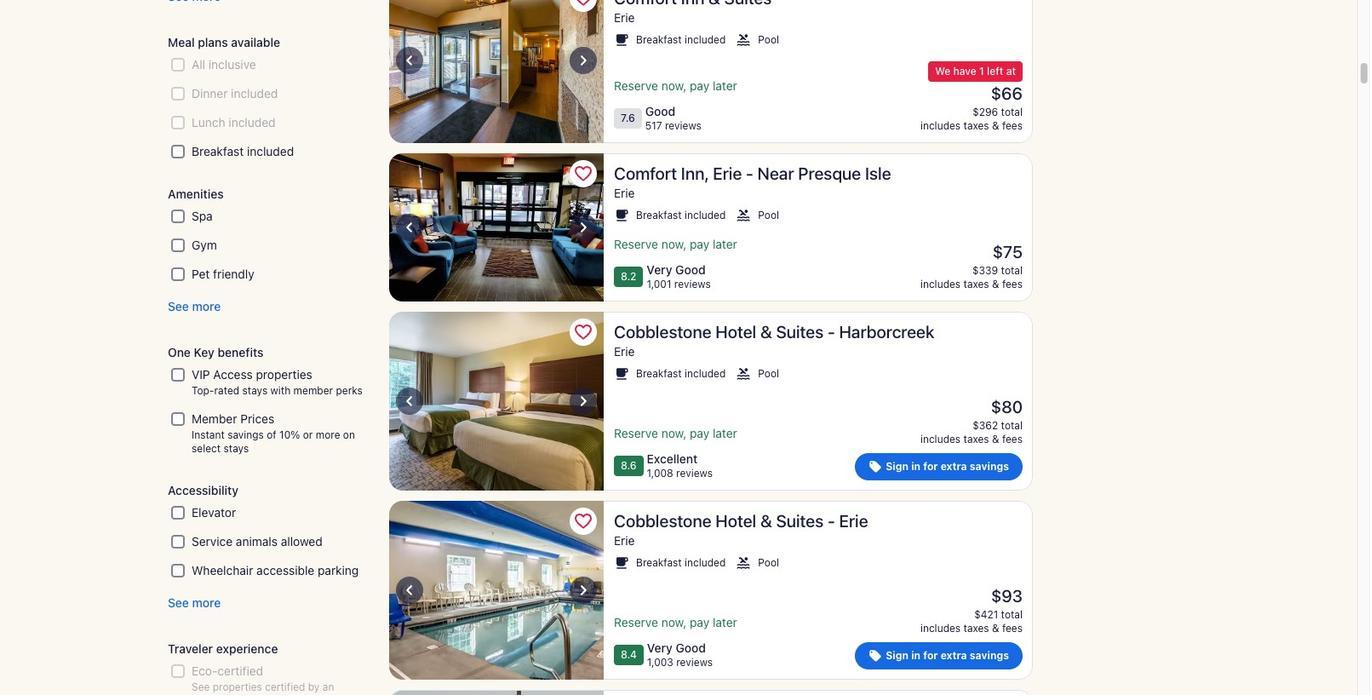 Task type: locate. For each thing, give the bounding box(es) containing it.
more for service animals allowed
[[192, 596, 221, 610]]

access
[[213, 367, 253, 382]]

1 cobblestone from the top
[[614, 322, 712, 342]]

reviews right 1,001
[[674, 278, 711, 290]]

properties up accredited
[[213, 681, 262, 693]]

1 vertical spatial sign
[[886, 649, 909, 662]]

3 includes from the top
[[921, 433, 961, 445]]

small image for comfort inn, erie - near presque isle
[[614, 208, 629, 223]]

fees down $66
[[1002, 119, 1023, 132]]

inn,
[[681, 164, 709, 183]]

rated
[[214, 384, 240, 397]]

2 sign in for extra savings link from the top
[[855, 642, 1023, 669]]

now, up very good 1,003 reviews
[[662, 615, 687, 629]]

reviews inside good 517 reviews
[[665, 119, 702, 132]]

2 see more from the top
[[168, 596, 221, 610]]

1 vertical spatial stays
[[224, 442, 249, 455]]

included down lunch included on the left top of page
[[247, 144, 294, 159]]

fees down $75
[[1002, 278, 1023, 290]]

more
[[192, 299, 221, 314], [316, 429, 340, 441], [192, 596, 221, 610]]

2 total from the top
[[1001, 264, 1023, 277]]

accredited
[[192, 694, 243, 695]]

savings
[[228, 429, 264, 441], [970, 460, 1009, 473], [970, 649, 1009, 662]]

stays
[[242, 384, 268, 397], [224, 442, 249, 455]]

1 vertical spatial suites
[[776, 511, 824, 531]]

included up lunch included on the left top of page
[[231, 86, 278, 101]]

fees down $93
[[1002, 622, 1023, 635]]

sign in for extra savings link down $93 $421 total includes taxes & fees
[[855, 642, 1023, 669]]

later
[[713, 78, 737, 93], [713, 237, 737, 251], [713, 426, 737, 440], [713, 615, 737, 629]]

2 extra from the top
[[941, 649, 967, 662]]

hotel inside cobblestone hotel & suites - harborcreek erie
[[716, 322, 757, 342]]

1 vertical spatial see more button
[[168, 596, 369, 611]]

lunch included
[[192, 115, 276, 130]]

2 in from the top
[[911, 649, 921, 662]]

good up 517
[[645, 104, 676, 118]]

0 vertical spatial sign in for extra savings
[[886, 460, 1009, 473]]

gym
[[192, 238, 217, 252]]

1 vertical spatial hotel
[[716, 511, 757, 531]]

fees inside we have 1 left at $66 $296 total includes taxes & fees
[[1002, 119, 1023, 132]]

savings down prices
[[228, 429, 264, 441]]

harborcreek
[[839, 322, 935, 342]]

small image for very good
[[736, 208, 752, 223]]

in right leading icon
[[911, 649, 921, 662]]

fees inside $75 $339 total includes taxes & fees
[[1002, 278, 1023, 290]]

extra for $93
[[941, 649, 967, 662]]

reviews down excellent
[[676, 467, 713, 480]]

0 vertical spatial see more button
[[168, 299, 369, 314]]

includes inside $80 $362 total includes taxes & fees
[[921, 433, 961, 445]]

sign for $93
[[886, 649, 909, 662]]

stays right select
[[224, 442, 249, 455]]

0 vertical spatial cobblestone
[[614, 322, 712, 342]]

stays left with
[[242, 384, 268, 397]]

by
[[308, 681, 320, 693]]

2 vertical spatial good
[[676, 641, 706, 655]]

- for erie
[[828, 511, 835, 531]]

cobblestone inside cobblestone hotel & suites - harborcreek erie
[[614, 322, 712, 342]]

see more down pet
[[168, 299, 221, 314]]

pool for presque
[[758, 209, 779, 221]]

comfort inn, erie - near presque isle erie
[[614, 164, 891, 200]]

more down wheelchair
[[192, 596, 221, 610]]

2 includes from the top
[[921, 278, 961, 290]]

$75
[[993, 242, 1023, 261]]

for right leading icon
[[923, 649, 938, 662]]

includes inside we have 1 left at $66 $296 total includes taxes & fees
[[921, 119, 961, 132]]

very up 1,001
[[647, 262, 672, 277]]

later for harborcreek
[[713, 426, 737, 440]]

1 reserve from the top
[[614, 78, 658, 93]]

4 pay from the top
[[690, 615, 710, 629]]

included down cobblestone hotel & suites - harborcreek erie
[[685, 367, 726, 380]]

included up good 517 reviews
[[685, 33, 726, 46]]

0 vertical spatial more
[[192, 299, 221, 314]]

breakfast included
[[636, 33, 726, 46], [192, 144, 294, 159], [636, 209, 726, 221], [636, 367, 726, 380], [636, 556, 726, 569]]

$296
[[973, 106, 998, 118]]

1 vertical spatial in
[[911, 649, 921, 662]]

very
[[647, 262, 672, 277], [647, 641, 673, 655]]

hotel
[[716, 322, 757, 342], [716, 511, 757, 531]]

total down $75
[[1001, 264, 1023, 277]]

properties
[[256, 367, 312, 382], [213, 681, 262, 693]]

2 suites from the top
[[776, 511, 824, 531]]

2 hotel from the top
[[716, 511, 757, 531]]

erie inside cobblestone hotel & suites - harborcreek erie
[[614, 344, 635, 359]]

2 for from the top
[[923, 649, 938, 662]]

- inside cobblestone hotel & suites - erie erie
[[828, 511, 835, 531]]

reserve up 7.6
[[614, 78, 658, 93]]

eco-
[[192, 664, 218, 678]]

total down $66
[[1001, 106, 1023, 118]]

see more button down the wheelchair accessible parking
[[168, 596, 369, 611]]

breakfast included for cobblestone hotel & suites - harborcreek
[[636, 367, 726, 380]]

sign right leading icon
[[886, 649, 909, 662]]

see inside eco-certified see properties certified by an accredited independent organizatio
[[192, 681, 210, 693]]

see up one
[[168, 299, 189, 314]]

see more
[[168, 299, 221, 314], [168, 596, 221, 610]]

1 vertical spatial certified
[[265, 681, 305, 693]]

4 pool from the top
[[758, 556, 779, 569]]

pay up excellent
[[690, 426, 710, 440]]

$93
[[991, 586, 1023, 606]]

1 sign from the top
[[886, 460, 909, 473]]

1 sign in for extra savings link from the top
[[855, 453, 1023, 480]]

reviews inside very good 1,001 reviews
[[674, 278, 711, 290]]

savings down the $362
[[970, 460, 1009, 473]]

reserve now, pay later for cobblestone hotel & suites - harborcreek
[[614, 426, 737, 440]]

1 reserve now, pay later from the top
[[614, 78, 737, 93]]

1 taxes from the top
[[964, 119, 989, 132]]

reviews inside excellent 1,008 reviews
[[676, 467, 713, 480]]

taxes inside $75 $339 total includes taxes & fees
[[964, 278, 989, 290]]

0 vertical spatial sign
[[886, 460, 909, 473]]

taxes down $339
[[964, 278, 989, 290]]

3 taxes from the top
[[964, 433, 989, 445]]

very for cobblestone
[[647, 641, 673, 655]]

accessibility
[[168, 483, 238, 498]]

pay up good 517 reviews
[[690, 78, 710, 93]]

3 now, from the top
[[662, 426, 687, 440]]

4 taxes from the top
[[964, 622, 989, 635]]

1 see more button from the top
[[168, 299, 369, 314]]

breakfast
[[636, 33, 682, 46], [192, 144, 244, 159], [636, 209, 682, 221], [636, 367, 682, 380], [636, 556, 682, 569]]

1 vertical spatial sign in for extra savings link
[[855, 642, 1023, 669]]

show next image for cobblestone hotel & suites - erie image
[[573, 580, 594, 600]]

2 vertical spatial more
[[192, 596, 221, 610]]

1 vertical spatial very
[[647, 641, 673, 655]]

taxes for $75
[[964, 278, 989, 290]]

2 pool from the top
[[758, 209, 779, 221]]

savings down $421
[[970, 649, 1009, 662]]

pay up very good 1,003 reviews
[[690, 615, 710, 629]]

good right 8.4
[[676, 641, 706, 655]]

good inside very good 1,001 reviews
[[676, 262, 706, 277]]

small image
[[614, 208, 629, 223], [614, 366, 629, 382], [736, 555, 752, 571]]

1 sign in for extra savings from the top
[[886, 460, 1009, 473]]

1 vertical spatial properties
[[213, 681, 262, 693]]

taxes inside $80 $362 total includes taxes & fees
[[964, 433, 989, 445]]

good right 8.2
[[676, 262, 706, 277]]

very up 1,003 at the bottom left of page
[[647, 641, 673, 655]]

reserve up 8.4
[[614, 615, 658, 629]]

see for pet friendly
[[168, 299, 189, 314]]

spa
[[192, 209, 213, 223]]

suites for harborcreek
[[776, 322, 824, 342]]

1 extra from the top
[[941, 460, 967, 473]]

1 later from the top
[[713, 78, 737, 93]]

1 see more from the top
[[168, 299, 221, 314]]

1 total from the top
[[1001, 106, 1023, 118]]

elevator
[[192, 505, 236, 520]]

3 pay from the top
[[690, 426, 710, 440]]

sign in for extra savings link for $93
[[855, 642, 1023, 669]]

reserve now, pay later up very good 1,001 reviews
[[614, 237, 737, 251]]

extra for $80
[[941, 460, 967, 473]]

see more down wheelchair
[[168, 596, 221, 610]]

presque
[[798, 164, 861, 183]]

in right leading image
[[911, 460, 921, 473]]

cobblestone down 1,001
[[614, 322, 712, 342]]

0 vertical spatial good
[[645, 104, 676, 118]]

sign in for extra savings down $93 $421 total includes taxes & fees
[[886, 649, 1009, 662]]

small image for cobblestone hotel & suites - harborcreek
[[614, 366, 629, 382]]

fees inside $80 $362 total includes taxes & fees
[[1002, 433, 1023, 445]]

2 reserve from the top
[[614, 237, 658, 251]]

& inside cobblestone hotel & suites - harborcreek erie
[[761, 322, 772, 342]]

2 vertical spatial see
[[192, 681, 210, 693]]

show previous image for comfort inn, erie - near presque isle image
[[399, 217, 420, 238]]

fees inside $93 $421 total includes taxes & fees
[[1002, 622, 1023, 635]]

taxes inside $93 $421 total includes taxes & fees
[[964, 622, 989, 635]]

& inside cobblestone hotel & suites - erie erie
[[761, 511, 772, 531]]

good inside good 517 reviews
[[645, 104, 676, 118]]

total inside $93 $421 total includes taxes & fees
[[1001, 608, 1023, 621]]

now, up good 517 reviews
[[662, 78, 687, 93]]

reviews
[[665, 119, 702, 132], [674, 278, 711, 290], [676, 467, 713, 480], [676, 656, 713, 669]]

2 later from the top
[[713, 237, 737, 251]]

see up traveler
[[168, 596, 189, 610]]

wheelchair
[[192, 563, 253, 578]]

0 vertical spatial -
[[746, 164, 754, 183]]

reserve
[[614, 78, 658, 93], [614, 237, 658, 251], [614, 426, 658, 440], [614, 615, 658, 629]]

now,
[[662, 78, 687, 93], [662, 237, 687, 251], [662, 426, 687, 440], [662, 615, 687, 629]]

includes
[[921, 119, 961, 132], [921, 278, 961, 290], [921, 433, 961, 445], [921, 622, 961, 635]]

2 see more button from the top
[[168, 596, 369, 611]]

sign in for extra savings link for $80
[[855, 453, 1023, 480]]

vip access properties top-rated stays with member perks
[[192, 367, 363, 397]]

0 vertical spatial sign in for extra savings link
[[855, 453, 1023, 480]]

pool for erie
[[758, 556, 779, 569]]

meal
[[168, 35, 195, 50]]

certified up 'independent'
[[265, 681, 305, 693]]

& inside we have 1 left at $66 $296 total includes taxes & fees
[[992, 119, 1000, 132]]

2 reserve now, pay later from the top
[[614, 237, 737, 251]]

1 very from the top
[[647, 262, 672, 277]]

& inside $80 $362 total includes taxes & fees
[[992, 433, 1000, 445]]

4 now, from the top
[[662, 615, 687, 629]]

-
[[746, 164, 754, 183], [828, 322, 835, 342], [828, 511, 835, 531]]

total
[[1001, 106, 1023, 118], [1001, 264, 1023, 277], [1001, 419, 1023, 432], [1001, 608, 1023, 621]]

reviews inside very good 1,003 reviews
[[676, 656, 713, 669]]

includes inside $75 $339 total includes taxes & fees
[[921, 278, 961, 290]]

2 vertical spatial savings
[[970, 649, 1009, 662]]

3 reserve now, pay later from the top
[[614, 426, 737, 440]]

8.2
[[621, 270, 637, 283]]

see more button for friendly
[[168, 299, 369, 314]]

top-
[[192, 384, 214, 397]]

cobblestone inside cobblestone hotel & suites - erie erie
[[614, 511, 712, 531]]

1 hotel from the top
[[716, 322, 757, 342]]

3 reserve from the top
[[614, 426, 658, 440]]

reviews right 1,003 at the bottom left of page
[[676, 656, 713, 669]]

4 fees from the top
[[1002, 622, 1023, 635]]

extra
[[941, 460, 967, 473], [941, 649, 967, 662]]

2 very from the top
[[647, 641, 673, 655]]

certified down experience
[[218, 664, 263, 678]]

1 vertical spatial small image
[[614, 366, 629, 382]]

0 vertical spatial small image
[[614, 208, 629, 223]]

very inside very good 1,001 reviews
[[647, 262, 672, 277]]

cobblestone down 1,008
[[614, 511, 712, 531]]

for for $80
[[923, 460, 938, 473]]

later for erie
[[713, 615, 737, 629]]

0 vertical spatial see
[[168, 299, 189, 314]]

0 vertical spatial hotel
[[716, 322, 757, 342]]

breakfast for cobblestone hotel & suites - harborcreek
[[636, 367, 682, 380]]

pay up very good 1,001 reviews
[[690, 237, 710, 251]]

included
[[685, 33, 726, 46], [231, 86, 278, 101], [229, 115, 276, 130], [247, 144, 294, 159], [685, 209, 726, 221], [685, 367, 726, 380], [685, 556, 726, 569]]

cobblestone for cobblestone hotel & suites - erie
[[614, 511, 712, 531]]

fees down $80
[[1002, 433, 1023, 445]]

isle
[[865, 164, 891, 183]]

0 vertical spatial suites
[[776, 322, 824, 342]]

in
[[911, 460, 921, 473], [911, 649, 921, 662]]

1 vertical spatial see
[[168, 596, 189, 610]]

1 vertical spatial see more
[[168, 596, 221, 610]]

member prices instant savings of 10% or more on select stays
[[192, 412, 355, 455]]

- inside cobblestone hotel & suites - harborcreek erie
[[828, 322, 835, 342]]

properties inside vip access properties top-rated stays with member perks
[[256, 367, 312, 382]]

reserve now, pay later
[[614, 78, 737, 93], [614, 237, 737, 251], [614, 426, 737, 440], [614, 615, 737, 629]]

sign right leading image
[[886, 460, 909, 473]]

1 includes from the top
[[921, 119, 961, 132]]

more right or at the bottom of page
[[316, 429, 340, 441]]

3 later from the top
[[713, 426, 737, 440]]

small image
[[614, 32, 629, 48], [736, 32, 752, 48], [736, 208, 752, 223], [736, 366, 752, 382], [614, 555, 629, 571]]

4 total from the top
[[1001, 608, 1023, 621]]

4 reserve now, pay later from the top
[[614, 615, 737, 629]]

0 vertical spatial see more
[[168, 299, 221, 314]]

extra down $80 $362 total includes taxes & fees
[[941, 460, 967, 473]]

includes inside $93 $421 total includes taxes & fees
[[921, 622, 961, 635]]

reserve up 8.6
[[614, 426, 658, 440]]

wheelchair accessible parking
[[192, 563, 359, 578]]

pool
[[758, 33, 779, 46], [758, 209, 779, 221], [758, 367, 779, 380], [758, 556, 779, 569]]

0 vertical spatial very
[[647, 262, 672, 277]]

very inside very good 1,003 reviews
[[647, 641, 673, 655]]

1 vertical spatial sign in for extra savings
[[886, 649, 1009, 662]]

suites inside cobblestone hotel & suites - erie erie
[[776, 511, 824, 531]]

4 includes from the top
[[921, 622, 961, 635]]

2 pay from the top
[[690, 237, 710, 251]]

included down cobblestone hotel & suites - erie erie
[[685, 556, 726, 569]]

2 sign in for extra savings from the top
[[886, 649, 1009, 662]]

0 vertical spatial for
[[923, 460, 938, 473]]

suites
[[776, 322, 824, 342], [776, 511, 824, 531]]

leading image
[[869, 649, 883, 663]]

1 fees from the top
[[1002, 119, 1023, 132]]

total down $80
[[1001, 419, 1023, 432]]

one
[[168, 345, 191, 360]]

independent
[[246, 694, 306, 695]]

reserve for cobblestone hotel & suites - erie
[[614, 615, 658, 629]]

$93 $421 total includes taxes & fees
[[921, 586, 1023, 635]]

&
[[992, 119, 1000, 132], [992, 278, 1000, 290], [761, 322, 772, 342], [992, 433, 1000, 445], [761, 511, 772, 531], [992, 622, 1000, 635]]

breakfast for cobblestone hotel & suites - erie
[[636, 556, 682, 569]]

3 total from the top
[[1001, 419, 1023, 432]]

for for $93
[[923, 649, 938, 662]]

2 fees from the top
[[1002, 278, 1023, 290]]

sign in for extra savings link down $80 $362 total includes taxes & fees
[[855, 453, 1023, 480]]

1 for from the top
[[923, 460, 938, 473]]

2 now, from the top
[[662, 237, 687, 251]]

taxes down $421
[[964, 622, 989, 635]]

reserve now, pay later up excellent
[[614, 426, 737, 440]]

taxes down the $362
[[964, 433, 989, 445]]

0 vertical spatial extra
[[941, 460, 967, 473]]

includes for $80
[[921, 433, 961, 445]]

eco-certified see properties certified by an accredited independent organizatio
[[192, 664, 369, 695]]

2 sign from the top
[[886, 649, 909, 662]]

now, up excellent
[[662, 426, 687, 440]]

1 vertical spatial for
[[923, 649, 938, 662]]

1 vertical spatial good
[[676, 262, 706, 277]]

3 pool from the top
[[758, 367, 779, 380]]

extra down $93 $421 total includes taxes & fees
[[941, 649, 967, 662]]

0 vertical spatial properties
[[256, 367, 312, 382]]

now, for comfort inn, erie - near presque isle
[[662, 237, 687, 251]]

all
[[192, 57, 205, 72]]

fees for $93
[[1002, 622, 1023, 635]]

sign in for extra savings down $80 $362 total includes taxes & fees
[[886, 460, 1009, 473]]

taxes down $296
[[964, 119, 989, 132]]

total down $93
[[1001, 608, 1023, 621]]

total inside $80 $362 total includes taxes & fees
[[1001, 419, 1023, 432]]

hotel inside cobblestone hotel & suites - erie erie
[[716, 511, 757, 531]]

1 vertical spatial more
[[316, 429, 340, 441]]

1 in from the top
[[911, 460, 921, 473]]

at
[[1006, 65, 1016, 78]]

0 vertical spatial stays
[[242, 384, 268, 397]]

one key benefits
[[168, 345, 264, 360]]

2 cobblestone from the top
[[614, 511, 712, 531]]

4 later from the top
[[713, 615, 737, 629]]

reviews right 517
[[665, 119, 702, 132]]

small image for excellent
[[736, 366, 752, 382]]

pay for cobblestone hotel & suites - harborcreek
[[690, 426, 710, 440]]

1 vertical spatial savings
[[970, 460, 1009, 473]]

more inside member prices instant savings of 10% or more on select stays
[[316, 429, 340, 441]]

excellent 1,008 reviews
[[647, 451, 713, 480]]

1,001
[[647, 278, 672, 290]]

in for $93
[[911, 649, 921, 662]]

good inside very good 1,003 reviews
[[676, 641, 706, 655]]

sign in for extra savings
[[886, 460, 1009, 473], [886, 649, 1009, 662]]

show previous image for cobblestone hotel & suites - harborcreek image
[[399, 391, 420, 411]]

total inside $75 $339 total includes taxes & fees
[[1001, 264, 1023, 277]]

0 vertical spatial certified
[[218, 664, 263, 678]]

2 vertical spatial -
[[828, 511, 835, 531]]

2 taxes from the top
[[964, 278, 989, 290]]

for right leading image
[[923, 460, 938, 473]]

show next image for comfort inn, erie - near presque isle image
[[573, 217, 594, 238]]

0 vertical spatial in
[[911, 460, 921, 473]]

1 vertical spatial cobblestone
[[614, 511, 712, 531]]

properties up with
[[256, 367, 312, 382]]

near
[[758, 164, 794, 183]]

3 fees from the top
[[1002, 433, 1023, 445]]

reserve now, pay later up good 517 reviews
[[614, 78, 737, 93]]

certified
[[218, 664, 263, 678], [265, 681, 305, 693]]

service
[[192, 534, 233, 549]]

0 vertical spatial savings
[[228, 429, 264, 441]]

suites inside cobblestone hotel & suites - harborcreek erie
[[776, 322, 824, 342]]

1 vertical spatial extra
[[941, 649, 967, 662]]

see down eco-
[[192, 681, 210, 693]]

reserve now, pay later up very good 1,003 reviews
[[614, 615, 737, 629]]

2 vertical spatial small image
[[736, 555, 752, 571]]

reserve up 8.2
[[614, 237, 658, 251]]

1
[[980, 65, 984, 78]]

1 suites from the top
[[776, 322, 824, 342]]

see more button down friendly
[[168, 299, 369, 314]]

1 vertical spatial -
[[828, 322, 835, 342]]

more down pet
[[192, 299, 221, 314]]

savings for cobblestone hotel & suites - harborcreek
[[970, 460, 1009, 473]]

savings inside member prices instant savings of 10% or more on select stays
[[228, 429, 264, 441]]

for
[[923, 460, 938, 473], [923, 649, 938, 662]]

4 reserve from the top
[[614, 615, 658, 629]]

now, up very good 1,001 reviews
[[662, 237, 687, 251]]



Task type: vqa. For each thing, say whether or not it's contained in the screenshot.
TAB LIST on the top
no



Task type: describe. For each thing, give the bounding box(es) containing it.
have
[[954, 65, 977, 78]]

advertisement image
[[389, 690, 604, 695]]

fees for $75
[[1002, 278, 1023, 290]]

member
[[192, 412, 237, 426]]

hotel for harborcreek
[[716, 322, 757, 342]]

cobblestone hotel & suites - harborcreek erie
[[614, 322, 935, 359]]

includes for $75
[[921, 278, 961, 290]]

1,003
[[647, 656, 674, 669]]

excellent
[[647, 451, 698, 466]]

- for harborcreek
[[828, 322, 835, 342]]

cobblestone for cobblestone hotel & suites - harborcreek
[[614, 322, 712, 342]]

lobby image
[[389, 0, 604, 143]]

very good 1,003 reviews
[[647, 641, 713, 669]]

0 horizontal spatial certified
[[218, 664, 263, 678]]

taxes for $93
[[964, 622, 989, 635]]

good for cobblestone
[[676, 641, 706, 655]]

friendly
[[213, 267, 254, 281]]

show next image for comfort inn & suites image
[[573, 50, 594, 71]]

1 now, from the top
[[662, 78, 687, 93]]

now, for cobblestone hotel & suites - harborcreek
[[662, 426, 687, 440]]

show next image for cobblestone hotel & suites - harborcreek image
[[573, 391, 594, 411]]

dinner included
[[192, 86, 278, 101]]

pay for comfort inn, erie - near presque isle
[[690, 237, 710, 251]]

meal plans available
[[168, 35, 280, 50]]

pool for harborcreek
[[758, 367, 779, 380]]

leading image
[[869, 460, 883, 474]]

suites for erie
[[776, 511, 824, 531]]

inclusive
[[209, 57, 256, 72]]

sign in for extra savings for $93
[[886, 649, 1009, 662]]

included down dinner included
[[229, 115, 276, 130]]

traveler
[[168, 641, 213, 656]]

reserve now, pay later for comfort inn, erie - near presque isle
[[614, 237, 737, 251]]

now, for cobblestone hotel & suites - erie
[[662, 615, 687, 629]]

total inside we have 1 left at $66 $296 total includes taxes & fees
[[1001, 106, 1023, 118]]

hotel for erie
[[716, 511, 757, 531]]

experience
[[216, 641, 278, 656]]

breakfast included for comfort inn, erie - near presque isle
[[636, 209, 726, 221]]

cobblestone hotel & suites - erie erie
[[614, 511, 868, 548]]

member
[[293, 384, 333, 397]]

show previous image for comfort inn & suites image
[[399, 50, 420, 71]]

available
[[231, 35, 280, 50]]

savings for cobblestone hotel & suites - erie
[[970, 649, 1009, 662]]

service animals allowed
[[192, 534, 323, 549]]

$66
[[991, 83, 1023, 103]]

key
[[194, 345, 215, 360]]

accessible
[[257, 563, 314, 578]]

1,008
[[647, 467, 674, 480]]

all inclusive
[[192, 57, 256, 72]]

parking
[[318, 563, 359, 578]]

fees for $80
[[1002, 433, 1023, 445]]

1 pay from the top
[[690, 78, 710, 93]]

8.6
[[621, 459, 637, 472]]

$80 $362 total includes taxes & fees
[[921, 397, 1023, 445]]

7.6
[[621, 112, 635, 124]]

later for presque
[[713, 237, 737, 251]]

perks
[[336, 384, 363, 397]]

room image
[[389, 312, 604, 491]]

benefits
[[218, 345, 264, 360]]

sign in for extra savings for $80
[[886, 460, 1009, 473]]

lunch
[[192, 115, 225, 130]]

breakfast included for cobblestone hotel & suites - erie
[[636, 556, 726, 569]]

stays inside vip access properties top-rated stays with member perks
[[242, 384, 268, 397]]

$339
[[973, 264, 998, 277]]

with
[[270, 384, 291, 397]]

traveler experience
[[168, 641, 278, 656]]

allowed
[[281, 534, 323, 549]]

includes for $93
[[921, 622, 961, 635]]

taxes for $80
[[964, 433, 989, 445]]

10%
[[279, 429, 300, 441]]

reserve for cobblestone hotel & suites - harborcreek
[[614, 426, 658, 440]]

vip
[[192, 367, 210, 382]]

see more for wheelchair accessible parking
[[168, 596, 221, 610]]

see more for pet friendly
[[168, 299, 221, 314]]

an
[[323, 681, 334, 693]]

comfort
[[614, 164, 677, 183]]

left
[[987, 65, 1004, 78]]

plans
[[198, 35, 228, 50]]

in for $80
[[911, 460, 921, 473]]

more for gym
[[192, 299, 221, 314]]

see for wheelchair accessible parking
[[168, 596, 189, 610]]

interior image
[[389, 153, 604, 302]]

on
[[343, 429, 355, 441]]

- inside comfort inn, erie - near presque isle erie
[[746, 164, 754, 183]]

pet
[[192, 267, 210, 281]]

pay for cobblestone hotel & suites - erie
[[690, 615, 710, 629]]

prices
[[240, 412, 274, 426]]

total for $80
[[1001, 419, 1023, 432]]

indoor pool image
[[389, 501, 604, 680]]

amenities
[[168, 187, 224, 201]]

animals
[[236, 534, 278, 549]]

very for comfort
[[647, 262, 672, 277]]

of
[[267, 429, 277, 441]]

included down inn,
[[685, 209, 726, 221]]

$421
[[975, 608, 998, 621]]

show previous image for cobblestone hotel & suites - erie image
[[399, 580, 420, 600]]

good 517 reviews
[[645, 104, 702, 132]]

reserve now, pay later for cobblestone hotel & suites - erie
[[614, 615, 737, 629]]

pet friendly
[[192, 267, 254, 281]]

dinner
[[192, 86, 228, 101]]

we have 1 left at $66 $296 total includes taxes & fees
[[921, 65, 1023, 132]]

breakfast for comfort inn, erie - near presque isle
[[636, 209, 682, 221]]

517
[[645, 119, 662, 132]]

& inside $75 $339 total includes taxes & fees
[[992, 278, 1000, 290]]

instant
[[192, 429, 225, 441]]

small image for good
[[736, 32, 752, 48]]

properties inside eco-certified see properties certified by an accredited independent organizatio
[[213, 681, 262, 693]]

1 horizontal spatial certified
[[265, 681, 305, 693]]

total for $93
[[1001, 608, 1023, 621]]

sign for $80
[[886, 460, 909, 473]]

we
[[935, 65, 951, 78]]

see more button for accessible
[[168, 596, 369, 611]]

reserve for comfort inn, erie - near presque isle
[[614, 237, 658, 251]]

good for comfort
[[676, 262, 706, 277]]

total for $75
[[1001, 264, 1023, 277]]

$75 $339 total includes taxes & fees
[[921, 242, 1023, 290]]

& inside $93 $421 total includes taxes & fees
[[992, 622, 1000, 635]]

$80
[[991, 397, 1023, 417]]

8.4
[[621, 648, 637, 661]]

or
[[303, 429, 313, 441]]

stays inside member prices instant savings of 10% or more on select stays
[[224, 442, 249, 455]]

select
[[192, 442, 221, 455]]

very good 1,001 reviews
[[647, 262, 711, 290]]

$362
[[973, 419, 998, 432]]

taxes inside we have 1 left at $66 $296 total includes taxes & fees
[[964, 119, 989, 132]]

1 pool from the top
[[758, 33, 779, 46]]



